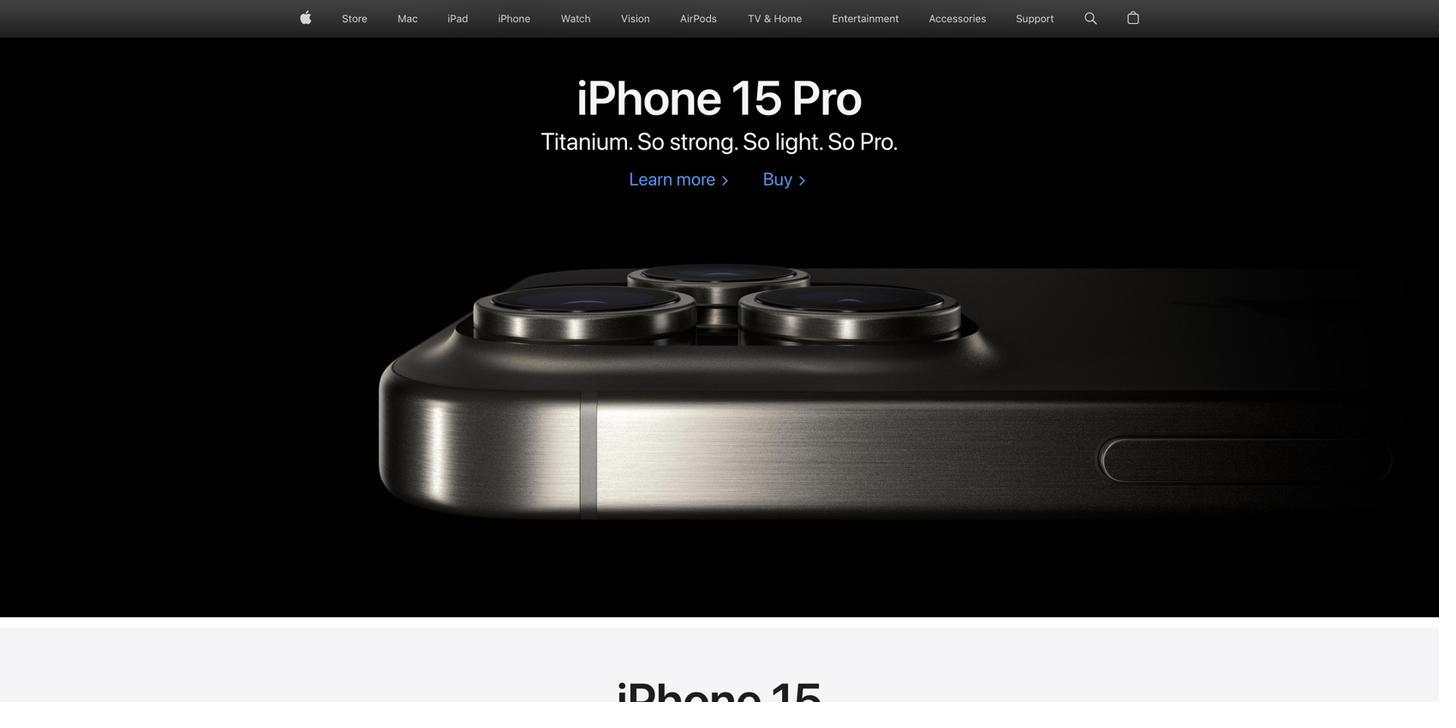 Task type: locate. For each thing, give the bounding box(es) containing it.
mac image
[[398, 0, 417, 38]]

tv and home image
[[747, 0, 803, 38]]

ipad image
[[448, 0, 468, 38]]

buy link
[[763, 168, 806, 190]]

vision image
[[621, 0, 650, 38]]

watch image
[[561, 0, 591, 38]]

buy
[[763, 168, 793, 190]]

entertainment image
[[833, 0, 899, 38]]

airpods image
[[680, 0, 717, 38]]

learn more link
[[629, 168, 729, 190]]

learn more
[[629, 168, 716, 190]]

learn
[[629, 168, 673, 190]]

more
[[677, 168, 716, 190]]



Task type: describe. For each thing, give the bounding box(es) containing it.
store image
[[342, 0, 368, 38]]

apple image
[[300, 0, 312, 38]]

support image
[[1016, 0, 1054, 38]]

accessories image
[[929, 0, 986, 38]]

iphone image
[[498, 0, 531, 38]]



Task type: vqa. For each thing, say whether or not it's contained in the screenshot.
"Stories"
no



